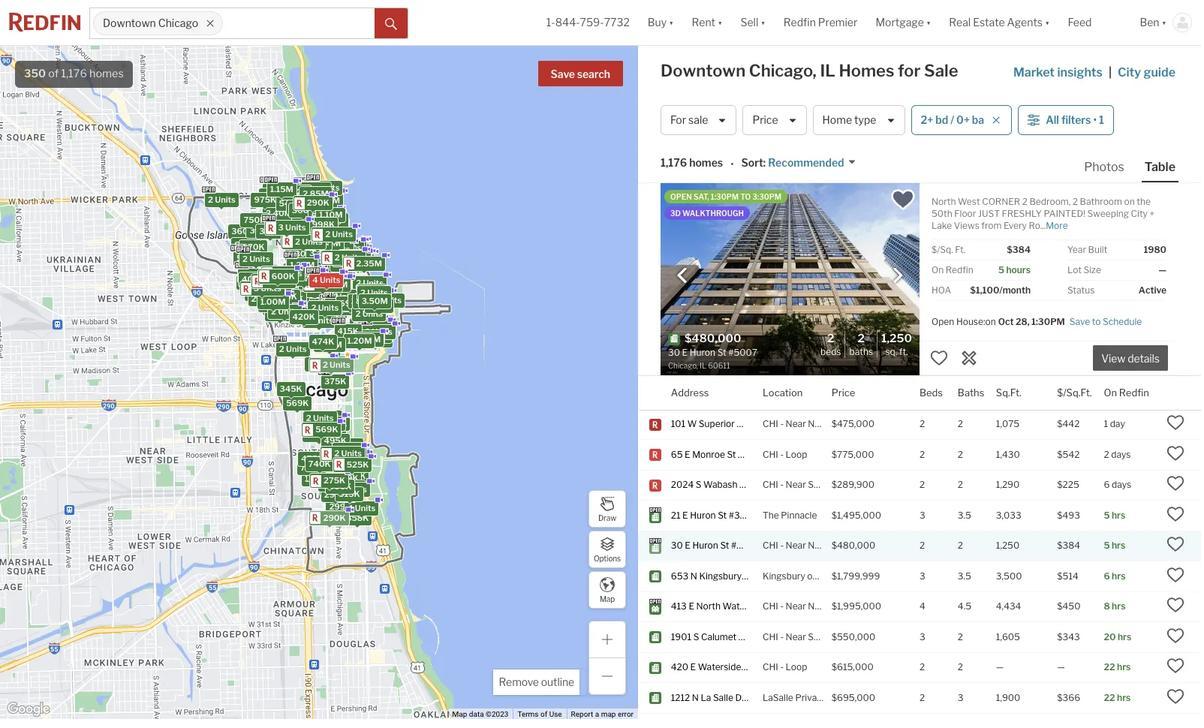 Task type: describe. For each thing, give the bounding box(es) containing it.
north left water
[[697, 601, 721, 612]]

$/sq.
[[932, 244, 954, 255]]

map button
[[589, 572, 626, 609]]

▾ for sell ▾
[[761, 16, 766, 29]]

west
[[958, 196, 980, 207]]

on redfin button
[[1104, 376, 1150, 410]]

0 vertical spatial on redfin
[[932, 264, 974, 276]]

e for 420
[[691, 662, 696, 673]]

1 horizontal spatial 1.25m
[[346, 258, 371, 269]]

2 vertical spatial 375k
[[318, 472, 340, 483]]

800k
[[339, 482, 363, 492]]

0 vertical spatial 599k
[[315, 193, 338, 204]]

22 for $366
[[1104, 692, 1116, 704]]

1.80m
[[289, 248, 314, 259]]

$514
[[1058, 571, 1079, 582]]

315k
[[314, 470, 335, 481]]

3:30pm
[[753, 192, 782, 201]]

0 horizontal spatial the
[[820, 571, 834, 582]]

1,290
[[996, 479, 1020, 491]]

0 vertical spatial 360k
[[292, 204, 315, 215]]

1.60m
[[339, 242, 364, 252]]

0 vertical spatial city
[[1118, 65, 1142, 80]]

redfin inside redfin premier button
[[784, 16, 816, 29]]

market insights | city guide
[[1014, 65, 1176, 80]]

1 vertical spatial 500k
[[329, 481, 352, 492]]

2 vertical spatial 700k
[[341, 449, 363, 459]]

5 down 6 days
[[1104, 510, 1110, 521]]

5 hrs for $493
[[1104, 510, 1126, 521]]

days for 6 days
[[1112, 479, 1132, 491]]

n for 1212
[[692, 692, 699, 704]]

499k up 3.70m on the left top of page
[[306, 237, 329, 247]]

2+
[[921, 114, 934, 126]]

#2201
[[755, 662, 782, 673]]

0 vertical spatial 775k
[[300, 185, 321, 196]]

0 horizontal spatial 1,176
[[61, 67, 87, 80]]

1 - from the top
[[781, 419, 784, 430]]

near for #204
[[786, 479, 806, 491]]

side for $289,900
[[835, 479, 854, 491]]

$442
[[1058, 419, 1080, 430]]

• for all filters • 1
[[1094, 114, 1097, 126]]

redfin inside on redfin button
[[1120, 386, 1150, 398]]

0 vertical spatial 695k
[[287, 221, 309, 231]]

475k down "575k"
[[241, 270, 263, 280]]

2 vertical spatial 2.00m
[[356, 309, 382, 320]]

2.85m
[[303, 188, 329, 199]]

location
[[763, 386, 803, 398]]

1,430
[[996, 449, 1020, 460]]

city guide link
[[1118, 64, 1179, 82]]

chi - near north side
[[763, 419, 853, 430]]

rent
[[692, 16, 716, 29]]

a
[[595, 711, 599, 719]]

every
[[1004, 220, 1027, 231]]

30 e huron st #5007 link
[[671, 540, 761, 553]]

4.15m
[[271, 186, 296, 196]]

ave for #901
[[739, 632, 755, 643]]

0 horizontal spatial 675k
[[273, 218, 296, 229]]

1 horizontal spatial 695k
[[340, 298, 362, 308]]

▾ inside real estate agents ▾ link
[[1045, 16, 1050, 29]]

1.70m
[[315, 228, 340, 239]]

1 vertical spatial 290k
[[323, 512, 346, 523]]

2 loop from the top
[[786, 662, 808, 673]]

1 vertical spatial 675k
[[353, 335, 376, 345]]

market insights link
[[1014, 49, 1103, 82]]

3.50m
[[362, 296, 388, 306]]

sweeping
[[1088, 208, 1130, 219]]

1 vertical spatial on
[[986, 316, 996, 327]]

3.70m
[[309, 248, 335, 258]]

to
[[741, 192, 751, 201]]

0 vertical spatial price button
[[743, 105, 807, 135]]

st right water
[[751, 601, 760, 612]]

1 vertical spatial 2.00m
[[301, 236, 327, 247]]

653
[[671, 571, 689, 582]]

395k
[[322, 479, 344, 489]]

2 vertical spatial 599k
[[303, 284, 326, 294]]

terms
[[518, 711, 539, 719]]

open
[[932, 316, 955, 327]]

475k down 1.80m
[[299, 273, 321, 283]]

0 vertical spatial beds
[[821, 346, 841, 357]]

499k up 2.80m
[[311, 211, 333, 221]]

1 vertical spatial on redfin
[[1104, 386, 1150, 398]]

address button
[[671, 376, 709, 410]]

1212
[[671, 692, 690, 704]]

ft. inside 1,250 sq. ft.
[[900, 346, 908, 357]]

0 vertical spatial 2.00m
[[300, 216, 326, 226]]

2 vertical spatial 400k
[[316, 412, 340, 423]]

1,176 homes •
[[661, 156, 734, 170]]

$225
[[1058, 479, 1080, 491]]

101
[[671, 419, 686, 430]]

614k
[[249, 275, 270, 286]]

0 vertical spatial dr
[[743, 662, 753, 673]]

669k
[[234, 240, 257, 250]]

0 vertical spatial 1.10m
[[312, 186, 336, 197]]

5 inside "map" region
[[353, 320, 358, 330]]

open
[[671, 192, 692, 201]]

1 vertical spatial baths
[[958, 386, 985, 398]]

750k
[[244, 214, 266, 225]]

home type button
[[813, 105, 905, 135]]

2 horizontal spatial —
[[1159, 264, 1167, 276]]

2024 s wabash ave #204 link
[[671, 479, 781, 492]]

2 vertical spatial 569k
[[336, 472, 359, 483]]

1 horizontal spatial 1.40m
[[303, 184, 328, 194]]

7 - from the top
[[781, 662, 784, 673]]

favorite this home image for $514
[[1167, 566, 1185, 584]]

views
[[954, 220, 980, 231]]

side for $475,000
[[835, 419, 853, 430]]

chi - near south side for $289,900
[[763, 479, 854, 491]]

north up kingsbury on the park
[[808, 540, 833, 552]]

options button
[[589, 531, 626, 569]]

0 vertical spatial 569k
[[286, 398, 309, 408]]

1 vertical spatial 775k
[[346, 254, 368, 264]]

details
[[1128, 352, 1160, 365]]

0 horizontal spatial on
[[932, 264, 944, 276]]

2.48m
[[316, 254, 342, 265]]

1-844-759-7732 link
[[547, 16, 630, 29]]

options
[[594, 554, 621, 563]]

0 horizontal spatial —
[[996, 662, 1004, 673]]

©2023
[[486, 711, 509, 719]]

1 vertical spatial 1.10m
[[319, 209, 343, 220]]

6 for 6 days
[[1104, 479, 1110, 491]]

1,605
[[996, 632, 1021, 643]]

474k
[[312, 336, 334, 347]]

1 vertical spatial dr
[[736, 692, 746, 704]]

1 vertical spatial 740k
[[308, 459, 331, 469]]

3.5 for 3,033
[[958, 510, 972, 521]]

1 vertical spatial 1:30pm
[[1032, 316, 1066, 327]]

20 hrs
[[1104, 632, 1132, 643]]

1 vertical spatial 400k
[[259, 285, 282, 296]]

huron for 30
[[693, 540, 719, 552]]

save search button
[[538, 61, 623, 86]]

favorite button checkbox
[[891, 187, 916, 213]]

side down park in the bottom right of the page
[[835, 601, 853, 612]]

1 horizontal spatial price
[[832, 386, 856, 398]]

of for terms
[[541, 711, 548, 719]]

hrs for $514
[[1112, 571, 1126, 582]]

28,
[[1016, 316, 1030, 327]]

22 for —
[[1104, 662, 1116, 673]]

65
[[671, 449, 683, 460]]

0 vertical spatial homes
[[89, 67, 124, 80]]

1 vertical spatial beds
[[920, 386, 943, 398]]

estate
[[973, 16, 1005, 29]]

2 beds
[[821, 332, 841, 357]]

5 up the 6 hrs
[[1104, 540, 1110, 552]]

chi - near south side for $550,000
[[763, 632, 854, 643]]

2 baths
[[850, 332, 873, 357]]

0 vertical spatial $384
[[1007, 244, 1031, 255]]

homes inside 1,176 homes •
[[690, 156, 723, 169]]

near for #901
[[786, 632, 806, 643]]

buy ▾ button
[[639, 0, 683, 45]]

of for 350
[[48, 67, 59, 80]]

475k up 725k
[[301, 453, 324, 464]]

3,033
[[996, 510, 1022, 521]]

8
[[1104, 601, 1110, 612]]

+
[[1150, 208, 1155, 219]]

huron for 21
[[690, 510, 716, 521]]

buy ▾ button
[[648, 0, 674, 45]]

report a map error link
[[571, 711, 634, 719]]

0 vertical spatial 1.25m
[[265, 184, 290, 195]]

days for 2 days
[[1112, 449, 1131, 460]]

status
[[1068, 285, 1095, 296]]

favorite this home image for $493
[[1167, 505, 1185, 523]]

$/sq.ft. button
[[1058, 376, 1092, 410]]

1 horizontal spatial redfin
[[946, 264, 974, 276]]

buy ▾
[[648, 16, 674, 29]]

$289,900
[[832, 479, 875, 491]]

st for #905
[[737, 419, 746, 430]]

1 horizontal spatial 390k
[[340, 247, 363, 258]]

la
[[701, 692, 711, 704]]

previous button image
[[675, 268, 690, 283]]

495k
[[324, 435, 347, 446]]

north down kingsbury on the park
[[808, 601, 833, 612]]

1,250 for 1,250 sq. ft.
[[882, 332, 912, 345]]

65 e monroe st #4206 link
[[671, 449, 767, 461]]

1 vertical spatial 599k
[[298, 256, 321, 267]]

0 vertical spatial 375k
[[290, 202, 312, 213]]

5 chi from the top
[[763, 601, 779, 612]]

#905
[[748, 419, 772, 430]]

0 vertical spatial 700k
[[360, 286, 383, 296]]

0 horizontal spatial 390k
[[313, 250, 336, 260]]

lot size
[[1068, 264, 1102, 276]]

0 vertical spatial 500k
[[314, 182, 338, 192]]

975k
[[254, 194, 276, 204]]

1 vertical spatial 569k
[[316, 424, 338, 435]]

$/sq. ft.
[[932, 244, 966, 255]]

▾ for buy ▾
[[669, 16, 674, 29]]

1 vertical spatial $384
[[1058, 540, 1081, 552]]

il
[[820, 61, 836, 80]]

0 vertical spatial 330k
[[302, 204, 325, 215]]

1 horizontal spatial save
[[1070, 316, 1091, 327]]

1 vertical spatial price button
[[832, 376, 856, 410]]

449k
[[292, 231, 315, 242]]

1 vertical spatial 525k
[[347, 459, 369, 469]]

0 vertical spatial 740k
[[295, 209, 318, 220]]

▾ for rent ▾
[[718, 16, 723, 29]]

2 kingsbury from the left
[[763, 571, 806, 582]]

600k
[[272, 271, 295, 281]]

favorite this home image for $384
[[1167, 536, 1185, 554]]

101 w superior st #905
[[671, 419, 772, 430]]

1-
[[547, 16, 556, 29]]

459k
[[344, 256, 367, 267]]

year
[[1068, 244, 1087, 255]]

4 chi from the top
[[763, 540, 779, 552]]

5 - from the top
[[781, 601, 784, 612]]

2 inside 2 beds
[[828, 332, 835, 345]]

0 vertical spatial 290k
[[307, 197, 330, 208]]

city inside north west corner 2 bedroom, 2 bathroom on the 50th floor just freshly painted! sweeping city + lake views from every ro...
[[1131, 208, 1148, 219]]

499k up 209k
[[323, 230, 346, 241]]

8 hrs
[[1104, 601, 1126, 612]]

1 horizontal spatial —
[[1058, 662, 1066, 673]]

favorite button image
[[891, 187, 916, 213]]

n for 653
[[691, 571, 698, 582]]

5 left hours
[[999, 264, 1005, 276]]

$775,000
[[832, 449, 875, 460]]

home type
[[823, 114, 877, 126]]



Task type: locate. For each thing, give the bounding box(es) containing it.
1,900
[[996, 692, 1021, 704]]

chi - near south side up pinnacle
[[763, 479, 854, 491]]

1 vertical spatial 1.25m
[[346, 258, 371, 269]]

1 22 from the top
[[1104, 662, 1116, 673]]

1901
[[671, 632, 692, 643]]

0 vertical spatial on
[[932, 264, 944, 276]]

1 loop from the top
[[786, 449, 808, 460]]

map for map data ©2023
[[453, 711, 467, 719]]

1.50m
[[312, 278, 337, 289], [323, 279, 348, 290], [246, 281, 271, 292]]

3 - from the top
[[781, 479, 784, 491]]

2 days from the top
[[1112, 479, 1132, 491]]

0 horizontal spatial •
[[731, 157, 734, 170]]

1 left the day
[[1104, 419, 1109, 430]]

hrs for $450
[[1112, 601, 1126, 612]]

2 vertical spatial on
[[808, 571, 818, 582]]

• right filters on the top
[[1094, 114, 1097, 126]]

st left #2302
[[744, 571, 753, 582]]

price inside button
[[753, 114, 778, 126]]

▾ inside mortgage ▾ dropdown button
[[927, 16, 931, 29]]

2701-
[[767, 692, 791, 704]]

0 vertical spatial redfin
[[784, 16, 816, 29]]

0 vertical spatial 400k
[[242, 274, 265, 284]]

5 hrs for $384
[[1104, 540, 1126, 552]]

1980
[[1144, 244, 1167, 255]]

huron right the 21
[[690, 510, 716, 521]]

st for #2302
[[744, 571, 753, 582]]

30 e huron st #5007 chi - near north side
[[671, 540, 853, 552]]

▾ right buy
[[669, 16, 674, 29]]

baths left sq.
[[850, 346, 873, 357]]

5 hrs down 6 days
[[1104, 510, 1126, 521]]

$384
[[1007, 244, 1031, 255], [1058, 540, 1081, 552]]

6 - from the top
[[781, 632, 784, 643]]

favorite this home image
[[1167, 414, 1185, 432], [1167, 475, 1185, 493], [1167, 505, 1185, 523], [1167, 536, 1185, 554], [1167, 597, 1185, 615]]

view details link
[[1093, 344, 1169, 371]]

0 vertical spatial price
[[753, 114, 778, 126]]

2 inside 2 baths
[[858, 332, 865, 345]]

375k up 985k
[[290, 202, 312, 213]]

ave for #204
[[740, 479, 756, 491]]

1,250 for 1,250
[[996, 540, 1020, 552]]

330k
[[302, 204, 325, 215], [259, 226, 282, 236]]

the left park in the bottom right of the page
[[820, 571, 834, 582]]

1 vertical spatial 6
[[1104, 571, 1110, 582]]

3 ▾ from the left
[[761, 16, 766, 29]]

park
[[836, 571, 856, 582]]

s for wabash
[[696, 479, 702, 491]]

1 vertical spatial the
[[820, 571, 834, 582]]

1 horizontal spatial of
[[541, 711, 548, 719]]

2024
[[671, 479, 694, 491]]

hrs for $384
[[1112, 540, 1126, 552]]

st for #4206
[[727, 449, 736, 460]]

0 vertical spatial 1.40m
[[303, 184, 328, 194]]

5.35m
[[315, 238, 341, 248]]

homes down downtown chicago
[[89, 67, 124, 80]]

on inside button
[[1104, 386, 1117, 398]]

21
[[671, 510, 681, 521]]

6 hrs
[[1104, 571, 1126, 582]]

▾ for mortgage ▾
[[927, 16, 931, 29]]

2 ▾ from the left
[[718, 16, 723, 29]]

feed button
[[1059, 0, 1131, 45]]

on inside north west corner 2 bedroom, 2 bathroom on the 50th floor just freshly painted! sweeping city + lake views from every ro...
[[1125, 196, 1135, 207]]

5 ▾ from the left
[[1045, 16, 1050, 29]]

e right 420
[[691, 662, 696, 673]]

3.5 for 3,500
[[958, 571, 972, 582]]

2 22 hrs from the top
[[1104, 692, 1131, 704]]

more link
[[1046, 220, 1068, 231]]

near down kingsbury on the park
[[786, 601, 806, 612]]

1 5 hrs from the top
[[1104, 510, 1126, 521]]

4 units
[[321, 234, 349, 244], [313, 275, 341, 285], [301, 287, 329, 297], [326, 302, 354, 313], [317, 358, 345, 368], [314, 418, 342, 428], [348, 503, 376, 514]]

bedroom,
[[1030, 196, 1071, 207]]

0 vertical spatial on
[[1125, 196, 1135, 207]]

2 favorite this home image from the top
[[1167, 475, 1185, 493]]

1 vertical spatial huron
[[693, 540, 719, 552]]

real
[[949, 16, 971, 29]]

1.40m up 640k
[[303, 184, 328, 194]]

0 horizontal spatial kingsbury
[[700, 571, 742, 582]]

submit search image
[[385, 18, 397, 30]]

6 ▾ from the left
[[1162, 16, 1167, 29]]

side up park in the bottom right of the page
[[835, 540, 853, 552]]

#4206
[[738, 449, 767, 460]]

hrs down 6 days
[[1112, 510, 1126, 521]]

375k down 349k
[[318, 472, 340, 483]]

beds left 'baths' button at the right of the page
[[920, 386, 943, 398]]

0 horizontal spatial 1.40m
[[250, 270, 275, 280]]

2.25m
[[356, 332, 382, 342]]

$1,995,000
[[832, 601, 882, 612]]

▾ inside sell ▾ dropdown button
[[761, 16, 766, 29]]

2 6 from the top
[[1104, 571, 1110, 582]]

▾ inside buy ▾ dropdown button
[[669, 16, 674, 29]]

0 vertical spatial 525k
[[339, 259, 361, 269]]

north west corner 2 bedroom, 2 bathroom on the 50th floor just freshly painted! sweeping city + lake views from every ro...
[[932, 196, 1155, 231]]

0 horizontal spatial 775k
[[300, 185, 321, 196]]

homes up sat, at right top
[[690, 156, 723, 169]]

on up sweeping
[[1125, 196, 1135, 207]]

•
[[1094, 114, 1097, 126], [731, 157, 734, 170]]

1 day
[[1104, 419, 1126, 430]]

save search
[[551, 68, 611, 80]]

0 vertical spatial 1,176
[[61, 67, 87, 80]]

0 horizontal spatial 360k
[[231, 225, 254, 236]]

favorite this home image for $450
[[1167, 597, 1185, 615]]

2 chi - near south side from the top
[[763, 632, 854, 643]]

4 - from the top
[[781, 540, 784, 552]]

3.5 up the 4.5
[[958, 571, 972, 582]]

2.75m
[[317, 339, 342, 350]]

539k
[[262, 299, 284, 310]]

1 horizontal spatial $384
[[1058, 540, 1081, 552]]

favorite this home image for $442
[[1167, 414, 1185, 432]]

location button
[[763, 376, 803, 410]]

390k
[[340, 247, 363, 258], [313, 250, 336, 260]]

1 vertical spatial price
[[832, 386, 856, 398]]

1 vertical spatial loop
[[786, 662, 808, 673]]

65 e monroe st #4206 chi - loop
[[671, 449, 808, 460]]

map left 'data'
[[453, 711, 467, 719]]

1 inside button
[[1099, 114, 1105, 126]]

e for 30
[[685, 540, 691, 552]]

0 vertical spatial 1,250
[[882, 332, 912, 345]]

open house: on oct 28, 1:30pm save to schedule
[[932, 316, 1142, 327]]

0 vertical spatial save
[[551, 68, 575, 80]]

1 ▾ from the left
[[669, 16, 674, 29]]

table button
[[1142, 159, 1179, 182]]

700k
[[360, 286, 383, 296], [325, 418, 347, 428], [341, 449, 363, 459]]

north up the $775,000
[[808, 419, 833, 430]]

1 horizontal spatial 330k
[[302, 204, 325, 215]]

• for 1,176 homes •
[[731, 157, 734, 170]]

0 vertical spatial 5 hrs
[[1104, 510, 1126, 521]]

420 e waterside dr #2201 link
[[671, 662, 782, 674]]

1 horizontal spatial 1,176
[[661, 156, 687, 169]]

x-out this home image
[[961, 349, 979, 367]]

save inside button
[[551, 68, 575, 80]]

1 horizontal spatial beds
[[920, 386, 943, 398]]

e for 413
[[689, 601, 695, 612]]

2.60m
[[301, 241, 327, 252]]

2 - from the top
[[781, 449, 784, 460]]

0 vertical spatial s
[[696, 479, 702, 491]]

0 horizontal spatial 1.25m
[[265, 184, 290, 195]]

hrs right the '8'
[[1112, 601, 1126, 612]]

0 vertical spatial downtown
[[103, 17, 156, 30]]

3 chi from the top
[[763, 479, 779, 491]]

1 days from the top
[[1112, 449, 1131, 460]]

2 chi from the top
[[763, 449, 779, 460]]

▾ right sell
[[761, 16, 766, 29]]

0 vertical spatial 1
[[1099, 114, 1105, 126]]

569k up 915k on the left bottom of the page
[[336, 472, 359, 483]]

1 horizontal spatial on
[[1104, 386, 1117, 398]]

north inside north west corner 2 bedroom, 2 bathroom on the 50th floor just freshly painted! sweeping city + lake views from every ro...
[[932, 196, 956, 207]]

4 ▾ from the left
[[927, 16, 931, 29]]

near right #901
[[786, 632, 806, 643]]

favorite this home image for $366
[[1167, 688, 1185, 706]]

bathroom
[[1080, 196, 1123, 207]]

heading
[[668, 331, 790, 372]]

2 3.5 from the top
[[958, 571, 972, 582]]

ave left #204
[[740, 479, 756, 491]]

map
[[601, 711, 616, 719]]

6 up the '8'
[[1104, 571, 1110, 582]]

0 horizontal spatial 695k
[[287, 221, 309, 231]]

400k down "575k"
[[242, 274, 265, 284]]

price button
[[743, 105, 807, 135], [832, 376, 856, 410]]

1.40m down "575k"
[[250, 270, 275, 280]]

3
[[312, 193, 318, 204], [278, 222, 284, 233], [334, 242, 339, 253], [322, 244, 328, 254], [303, 247, 309, 257], [319, 249, 325, 259], [339, 258, 344, 268], [332, 259, 337, 270], [318, 263, 323, 273], [245, 270, 250, 280], [265, 275, 270, 286], [254, 283, 259, 294], [248, 288, 253, 298], [329, 291, 334, 302], [374, 295, 379, 305], [306, 315, 311, 326], [360, 323, 366, 333], [305, 429, 311, 440], [305, 474, 310, 484], [920, 510, 926, 521], [920, 571, 926, 582], [920, 632, 926, 643], [958, 692, 964, 704]]

1,176 inside 1,176 homes •
[[661, 156, 687, 169]]

946k
[[270, 192, 293, 203]]

0 vertical spatial •
[[1094, 114, 1097, 126]]

terms of use
[[518, 711, 562, 719]]

for sale button
[[661, 105, 737, 135]]

22 hrs for $366
[[1104, 692, 1131, 704]]

downtown chicago
[[103, 17, 198, 30]]

None search field
[[223, 8, 375, 38]]

1 horizontal spatial baths
[[958, 386, 985, 398]]

homes
[[839, 61, 895, 80]]

413
[[671, 601, 687, 612]]

kingsbury up 413 e north water st chi - near north side
[[763, 571, 806, 582]]

1 chi from the top
[[763, 419, 779, 430]]

▾ inside rent ▾ dropdown button
[[718, 16, 723, 29]]

side for $550,000
[[835, 632, 854, 643]]

2 south from the top
[[808, 632, 833, 643]]

hrs up the 6 hrs
[[1112, 540, 1126, 552]]

south up $615,000
[[808, 632, 833, 643]]

1 vertical spatial 700k
[[325, 418, 347, 428]]

1 right filters on the top
[[1099, 114, 1105, 126]]

on left oct
[[986, 316, 996, 327]]

3 favorite this home image from the top
[[1167, 505, 1185, 523]]

0 horizontal spatial 1:30pm
[[711, 192, 739, 201]]

1.25m down 615k
[[346, 258, 371, 269]]

2.50m
[[299, 199, 326, 209]]

on left park in the bottom right of the page
[[808, 571, 818, 582]]

• inside 1,176 homes •
[[731, 157, 734, 170]]

7 chi from the top
[[763, 662, 779, 673]]

chi - loop
[[763, 662, 808, 673]]

sell ▾ button
[[741, 0, 766, 45]]

1-844-759-7732
[[547, 16, 630, 29]]

map region
[[0, 0, 710, 719]]

700k up "495k"
[[325, 418, 347, 428]]

s for calumet
[[694, 632, 699, 643]]

remove 2+ bd / 0+ ba image
[[992, 116, 1001, 125]]

downtown for downtown chicago
[[103, 17, 156, 30]]

1 horizontal spatial downtown
[[661, 61, 746, 80]]

recommended
[[768, 156, 845, 169]]

360k up 669k
[[231, 225, 254, 236]]

dr left #2201
[[743, 662, 753, 673]]

1 favorite this home image from the top
[[1167, 414, 1185, 432]]

price button up :
[[743, 105, 807, 135]]

beds left 2 baths
[[821, 346, 841, 357]]

google image
[[4, 700, 53, 719]]

695k up 2.45m
[[340, 298, 362, 308]]

dr left unit
[[736, 692, 746, 704]]

0 horizontal spatial baths
[[850, 346, 873, 357]]

south for $550,000
[[808, 632, 833, 643]]

2 vertical spatial 1.95m
[[333, 259, 358, 269]]

985k
[[297, 216, 320, 226]]

south
[[808, 479, 833, 491], [808, 632, 833, 643]]

near for #905
[[786, 419, 806, 430]]

1 vertical spatial 1
[[1104, 419, 1109, 430]]

1 kingsbury from the left
[[700, 571, 742, 582]]

435k
[[322, 258, 344, 269]]

1 vertical spatial 330k
[[259, 226, 282, 236]]

0 horizontal spatial beds
[[821, 346, 841, 357]]

lasalle
[[763, 692, 794, 704]]

2 22 from the top
[[1104, 692, 1116, 704]]

0 vertical spatial 22
[[1104, 662, 1116, 673]]

4 near from the top
[[786, 601, 806, 612]]

480k
[[368, 300, 391, 310]]

695k down 2.40m
[[287, 221, 309, 231]]

price up :
[[753, 114, 778, 126]]

3d
[[671, 209, 681, 218]]

e right the 21
[[683, 510, 688, 521]]

675k
[[273, 218, 296, 229], [353, 335, 376, 345]]

north up 50th
[[932, 196, 956, 207]]

1 south from the top
[[808, 479, 833, 491]]

map inside button
[[600, 594, 615, 603]]

loop
[[786, 449, 808, 460], [786, 662, 808, 673]]

460k
[[259, 278, 282, 289]]

hrs for $493
[[1112, 510, 1126, 521]]

499k
[[311, 211, 333, 221], [323, 230, 346, 241], [306, 237, 329, 247]]

on
[[1125, 196, 1135, 207], [986, 316, 996, 327], [808, 571, 818, 582]]

downtown left chicago at top
[[103, 17, 156, 30]]

kingsbury
[[700, 571, 742, 582], [763, 571, 806, 582]]

3.5 left 3,033
[[958, 510, 972, 521]]

1:30pm right 28,
[[1032, 316, 1066, 327]]

downtown down rent
[[661, 61, 746, 80]]

1 vertical spatial south
[[808, 632, 833, 643]]

22
[[1104, 662, 1116, 673], [1104, 692, 1116, 704]]

1 horizontal spatial 775k
[[346, 254, 368, 264]]

the inside north west corner 2 bedroom, 2 bathroom on the 50th floor just freshly painted! sweeping city + lake views from every ro...
[[1137, 196, 1151, 207]]

- down #2302
[[781, 601, 784, 612]]

0+
[[957, 114, 970, 126]]

1 horizontal spatial 1,250
[[996, 540, 1020, 552]]

1 3.5 from the top
[[958, 510, 972, 521]]

544k
[[279, 198, 302, 208]]

1.25m up 544k
[[265, 184, 290, 195]]

5 near from the top
[[786, 632, 806, 643]]

st for #5007
[[720, 540, 730, 552]]

▾ right the ben
[[1162, 16, 1167, 29]]

lasalle private residences
[[763, 692, 877, 704]]

330k down 750k
[[259, 226, 282, 236]]

hrs for $343
[[1118, 632, 1132, 643]]

corner
[[982, 196, 1021, 207]]

675k down 544k
[[273, 218, 296, 229]]

▾ for ben ▾
[[1162, 16, 1167, 29]]

22 hrs for —
[[1104, 662, 1131, 673]]

358k
[[346, 512, 369, 523]]

downtown for downtown chicago, il homes for sale
[[661, 61, 746, 80]]

st left #905
[[737, 419, 746, 430]]

1 vertical spatial ft.
[[900, 346, 908, 357]]

st for #3503
[[718, 510, 727, 521]]

1 horizontal spatial map
[[600, 594, 615, 603]]

3.20m
[[312, 188, 338, 199]]

400k up the '1.00m'
[[259, 285, 282, 296]]

s right 2024
[[696, 479, 702, 491]]

3 near from the top
[[786, 540, 806, 552]]

6 for 6 hrs
[[1104, 571, 1110, 582]]

kingsbury down 30 e huron st #5007 link
[[700, 571, 742, 582]]

4.5
[[958, 601, 972, 612]]

loop right #2201
[[786, 662, 808, 673]]

lake
[[932, 220, 952, 231]]

0 vertical spatial the
[[1137, 196, 1151, 207]]

0 horizontal spatial price button
[[743, 105, 807, 135]]

1:30pm inside open sat, 1:30pm to 3:30pm 3d walkthrough
[[711, 192, 739, 201]]

1 horizontal spatial on redfin
[[1104, 386, 1150, 398]]

hrs for —
[[1118, 662, 1131, 673]]

residences
[[828, 692, 877, 704]]

1 vertical spatial 1.95m
[[308, 218, 333, 229]]

0 horizontal spatial save
[[551, 68, 575, 80]]

0 vertical spatial ft.
[[956, 244, 966, 255]]

ro...
[[1029, 220, 1046, 231]]

1 vertical spatial downtown
[[661, 61, 746, 80]]

days down 2 days on the bottom
[[1112, 479, 1132, 491]]

1.95m up 985k
[[295, 201, 319, 211]]

favorite this home image for $343
[[1167, 627, 1185, 645]]

21 e huron st #3503 the pinnacle
[[671, 510, 817, 521]]

575k
[[236, 253, 259, 263]]

price button up $475,000
[[832, 376, 856, 410]]

0 vertical spatial 675k
[[273, 218, 296, 229]]

favorite this home image
[[930, 349, 949, 367], [1167, 445, 1185, 463], [1167, 566, 1185, 584], [1167, 627, 1185, 645], [1167, 657, 1185, 675], [1167, 688, 1185, 706]]

ave left #901
[[739, 632, 755, 643]]

1 vertical spatial 1.40m
[[250, 270, 275, 280]]

superior
[[699, 419, 735, 430]]

1 horizontal spatial ft.
[[956, 244, 966, 255]]

ft. right $/sq.
[[956, 244, 966, 255]]

favorite this home image for —
[[1167, 657, 1185, 675]]

1 horizontal spatial •
[[1094, 114, 1097, 126]]

1.20m
[[333, 244, 358, 255], [290, 259, 315, 270], [264, 280, 288, 291], [347, 335, 372, 346]]

700k up 480k
[[360, 286, 383, 296]]

$1,799,999
[[832, 571, 880, 582]]

1 horizontal spatial 1:30pm
[[1032, 316, 1066, 327]]

• inside button
[[1094, 114, 1097, 126]]

near down location button
[[786, 419, 806, 430]]

1 vertical spatial 375k
[[324, 376, 346, 387]]

209k
[[333, 242, 355, 253]]

2 5 hrs from the top
[[1104, 540, 1126, 552]]

2 near from the top
[[786, 479, 806, 491]]

375k down 325k
[[324, 376, 346, 387]]

on redfin down $/sq. ft.
[[932, 264, 974, 276]]

360k up 985k
[[292, 204, 315, 215]]

:
[[764, 156, 766, 169]]

baths down "x-out this home" image on the right of page
[[958, 386, 985, 398]]

1 6 from the top
[[1104, 479, 1110, 491]]

2.53m
[[314, 195, 340, 205]]

e for 65
[[685, 449, 691, 460]]

1,176 right 350
[[61, 67, 87, 80]]

5 favorite this home image from the top
[[1167, 597, 1185, 615]]

$450
[[1058, 601, 1081, 612]]

1.75m
[[319, 209, 343, 220]]

5 hrs up the 6 hrs
[[1104, 540, 1126, 552]]

on up the hoa
[[932, 264, 944, 276]]

1 near from the top
[[786, 419, 806, 430]]

0 vertical spatial 6
[[1104, 479, 1110, 491]]

- right #4206
[[781, 449, 784, 460]]

side up the $775,000
[[835, 419, 853, 430]]

1 vertical spatial 22 hrs
[[1104, 692, 1131, 704]]

near right #204
[[786, 479, 806, 491]]

0 vertical spatial 22 hrs
[[1104, 662, 1131, 673]]

favorite this home image for $225
[[1167, 475, 1185, 493]]

4 favorite this home image from the top
[[1167, 536, 1185, 554]]

380k
[[319, 249, 342, 260]]

next button image
[[891, 268, 906, 283]]

lot
[[1068, 264, 1082, 276]]

1 chi - near south side from the top
[[763, 479, 854, 491]]

1 vertical spatial homes
[[690, 156, 723, 169]]

— down $343
[[1058, 662, 1066, 673]]

1 vertical spatial 1,250
[[996, 540, 1020, 552]]

1.15m
[[270, 184, 294, 194], [276, 184, 300, 195], [358, 334, 381, 344]]

chi right #5007
[[763, 540, 779, 552]]

$/sq.ft.
[[1058, 386, 1092, 398]]

0 horizontal spatial $384
[[1007, 244, 1031, 255]]

st left #4206
[[727, 449, 736, 460]]

0 vertical spatial days
[[1112, 449, 1131, 460]]

1 horizontal spatial the
[[1137, 196, 1151, 207]]

chi - near south side up chi - loop
[[763, 632, 854, 643]]

hrs down 20 hrs
[[1118, 662, 1131, 673]]

5 down 1.01m
[[353, 320, 358, 330]]

chi down #901
[[763, 662, 779, 673]]

1,176 up open
[[661, 156, 687, 169]]

e for 21
[[683, 510, 688, 521]]

- right #901
[[781, 632, 784, 643]]

400k up "495k"
[[316, 412, 340, 423]]

city left +
[[1131, 208, 1148, 219]]

hrs for $366
[[1118, 692, 1131, 704]]

remove downtown chicago image
[[206, 19, 215, 28]]

map for map
[[600, 594, 615, 603]]

south for $289,900
[[808, 479, 833, 491]]

photo of 30 e huron st #5007, chicago, il 60611 image
[[661, 183, 920, 376]]

city
[[1118, 65, 1142, 80], [1131, 208, 1148, 219]]

699k
[[346, 249, 369, 259]]

favorite this home image for $542
[[1167, 445, 1185, 463]]

1 vertical spatial city
[[1131, 208, 1148, 219]]

0 vertical spatial 1.95m
[[295, 201, 319, 211]]

1 22 hrs from the top
[[1104, 662, 1131, 673]]

6 chi from the top
[[763, 632, 779, 643]]

chi
[[763, 419, 779, 430], [763, 449, 779, 460], [763, 479, 779, 491], [763, 540, 779, 552], [763, 601, 779, 612], [763, 632, 779, 643], [763, 662, 779, 673]]

south up pinnacle
[[808, 479, 833, 491]]

▾ right mortgage
[[927, 16, 931, 29]]



Task type: vqa. For each thing, say whether or not it's contained in the screenshot.
AGENT
no



